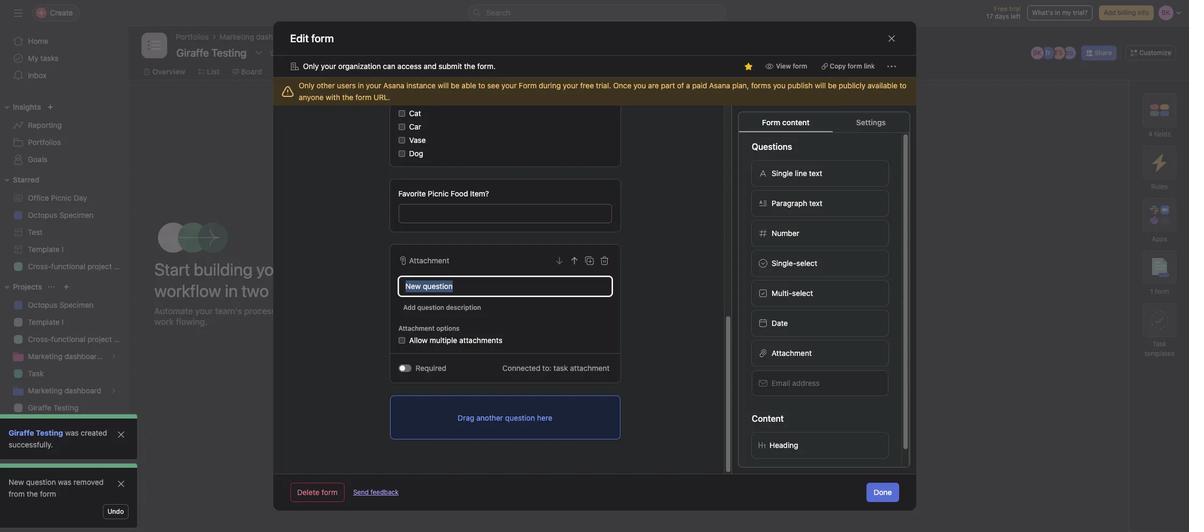 Task type: vqa. For each thing, say whether or not it's contained in the screenshot.
multiple
yes



Task type: describe. For each thing, give the bounding box(es) containing it.
0 vertical spatial attachment
[[409, 256, 449, 265]]

favorite
[[398, 189, 426, 198]]

task
[[553, 364, 568, 373]]

bk
[[1034, 49, 1042, 57]]

form inside only other users in your asana instance will be able to see your form during your free trial.  once you are part of a paid asana plan, forms you publish will be publicly available to anyone with the form url.
[[356, 93, 372, 102]]

free
[[580, 81, 594, 90]]

allow multiple attachments
[[409, 336, 502, 345]]

access
[[398, 62, 422, 71]]

home link
[[6, 33, 122, 50]]

remove field image
[[600, 257, 608, 265]]

edit form
[[290, 32, 334, 44]]

during
[[539, 81, 561, 90]]

i inside starred element
[[62, 245, 64, 254]]

select for single-
[[796, 259, 817, 268]]

1 horizontal spatial marketing dashboard link
[[220, 31, 293, 43]]

multi-select
[[772, 289, 813, 298]]

add section
[[834, 239, 875, 248]]

timeline link
[[275, 66, 314, 78]]

office for office picnic day button
[[410, 332, 431, 341]]

office for office picnic day link
[[28, 194, 49, 203]]

added
[[501, 233, 532, 245]]

my for my tasks
[[28, 54, 38, 63]]

allow
[[409, 336, 428, 345]]

my workspace link
[[6, 439, 122, 456]]

feedback
[[371, 489, 399, 497]]

send feedback link
[[353, 488, 399, 498]]

delete
[[297, 488, 320, 498]]

files
[[573, 67, 590, 76]]

rules
[[1152, 183, 1168, 191]]

trial?
[[1073, 9, 1088, 17]]

marketing dashboards link
[[6, 348, 122, 366]]

picnic for office picnic day link
[[51, 194, 72, 203]]

marketing dashboards
[[28, 352, 105, 361]]

building
[[194, 259, 253, 280]]

users
[[337, 81, 356, 90]]

cross-functional project plan for "cross-functional project plan" 'link' in the projects element
[[28, 335, 129, 344]]

projects button
[[0, 281, 42, 294]]

messages link
[[508, 66, 552, 78]]

2 vertical spatial marketing
[[28, 387, 62, 396]]

1 vertical spatial marketing
[[28, 352, 62, 361]]

reporting
[[28, 121, 62, 130]]

a
[[686, 81, 690, 90]]

send
[[353, 489, 369, 497]]

form inside only other users in your asana instance will be able to see your form during your free trial.  once you are part of a paid asana plan, forms you publish will be publicly available to anyone with the form url.
[[519, 81, 537, 90]]

part
[[661, 81, 675, 90]]

multiple
[[430, 336, 457, 345]]

insights
[[13, 102, 41, 112]]

giraffe inside projects element
[[28, 404, 51, 413]]

left
[[1011, 12, 1021, 20]]

1 horizontal spatial portfolios link
[[176, 31, 209, 43]]

question for new question was removed from the form
[[26, 478, 56, 487]]

in inside button
[[1055, 9, 1061, 17]]

info
[[1138, 9, 1149, 17]]

delete form button
[[290, 484, 345, 503]]

successfully.
[[9, 441, 53, 450]]

only other users in your asana instance will be able to see your form during your free trial.  once you are part of a paid asana plan, forms you publish will be publicly available to anyone with the form url.
[[299, 81, 907, 102]]

form for delete form
[[322, 488, 338, 498]]

my workspace
[[28, 442, 78, 451]]

global element
[[0, 26, 129, 91]]

paragraph text
[[772, 199, 823, 208]]

add question description button
[[398, 301, 486, 316]]

form inside new question was removed from the form
[[40, 490, 56, 499]]

what
[[715, 302, 730, 310]]

section for untitled section
[[642, 252, 672, 261]]

projects
[[13, 283, 42, 292]]

1 vertical spatial giraffe
[[9, 429, 34, 438]]

select for multi-
[[792, 289, 813, 298]]

anyone
[[299, 93, 324, 102]]

octopus for 2nd octopus specimen link from the bottom
[[28, 211, 57, 220]]

1 horizontal spatial portfolios
[[176, 32, 209, 41]]

add billing info
[[1104, 9, 1149, 17]]

plan for "cross-functional project plan" 'link' in the starred element
[[114, 262, 129, 271]]

task for task
[[28, 369, 44, 378]]

remove from starred image
[[745, 62, 753, 71]]

move
[[648, 302, 665, 310]]

form.
[[477, 62, 496, 71]]

1 vertical spatial giraffe testing link
[[9, 429, 63, 438]]

from
[[9, 490, 25, 499]]

2 template i link from the top
[[6, 314, 122, 331]]

was inside new question was removed from the form
[[58, 478, 71, 487]]

days
[[995, 12, 1009, 20]]

2 vertical spatial attachment
[[772, 349, 812, 358]]

add for add section
[[834, 239, 847, 248]]

multi-
[[772, 289, 792, 298]]

workflow
[[388, 67, 422, 76]]

your down 'files' link
[[563, 81, 578, 90]]

tasks inside how are tasks being added to this project?
[[444, 233, 469, 245]]

this project?
[[443, 248, 503, 260]]

template for first template i link from the top of the page
[[28, 245, 60, 254]]

files link
[[565, 66, 590, 78]]

only for only your organization can access and submit the form.
[[303, 62, 319, 71]]

project for "cross-functional project plan" 'link' in the starred element
[[88, 262, 112, 271]]

work flowing.
[[154, 317, 208, 327]]

to inside when tasks move to this section, what should happen automatically?
[[667, 302, 673, 310]]

other
[[317, 81, 335, 90]]

single-select
[[772, 259, 817, 268]]

trial
[[1010, 5, 1021, 13]]

new question was removed from the form
[[9, 478, 104, 499]]

team
[[13, 424, 32, 433]]

1 vertical spatial portfolios link
[[6, 134, 122, 151]]

1 horizontal spatial form
[[762, 118, 781, 127]]

food
[[451, 189, 468, 198]]

only your organization can access and submit the form.
[[303, 62, 496, 71]]

untitled section button
[[608, 247, 775, 266]]

1 be from the left
[[451, 81, 460, 90]]

giraffe testing inside giraffe testing link
[[28, 404, 79, 413]]

tasks inside when tasks move to this section, what should happen automatically?
[[630, 302, 647, 310]]

team's
[[215, 306, 242, 316]]

options
[[436, 325, 459, 333]]

to:
[[542, 364, 551, 373]]

view form button
[[761, 59, 813, 74]]

switch inside edit form dialog
[[398, 365, 411, 373]]

2 horizontal spatial the
[[464, 62, 475, 71]]

template for 1st template i link from the bottom of the page
[[28, 318, 60, 327]]

1 horizontal spatial marketing dashboard
[[220, 32, 293, 41]]

search list box
[[468, 4, 726, 21]]

close image
[[117, 431, 125, 440]]

starred
[[13, 175, 39, 184]]

giraffe testing link inside projects element
[[6, 400, 122, 417]]

my for my workspace
[[28, 442, 38, 451]]

when
[[611, 302, 628, 310]]

of
[[677, 81, 684, 90]]

octopus for second octopus specimen link
[[28, 301, 57, 310]]

organization
[[338, 62, 381, 71]]

paragraph
[[772, 199, 807, 208]]

close this dialog image
[[888, 34, 896, 43]]

favorite picnic food item?
[[398, 189, 489, 198]]

your up url. on the top left
[[366, 81, 381, 90]]

2 octopus specimen link from the top
[[6, 297, 122, 314]]

1 vertical spatial giraffe testing
[[9, 429, 63, 438]]

i inside projects element
[[62, 318, 64, 327]]

incomplete
[[627, 274, 661, 282]]

forms
[[751, 81, 771, 90]]

1 will from the left
[[438, 81, 449, 90]]

4 fields
[[1149, 130, 1171, 138]]

date
[[772, 319, 788, 328]]

workflow link
[[380, 66, 422, 78]]

marketing dashboard inside marketing dashboard link
[[28, 387, 101, 396]]

template i for 1st template i link from the bottom of the page
[[28, 318, 64, 327]]

next button
[[526, 406, 556, 425]]

form for copy form link
[[848, 62, 863, 70]]

octopus specimen inside starred element
[[28, 211, 94, 220]]

dashboards
[[64, 352, 105, 361]]

your right see
[[502, 81, 517, 90]]

question for add question description
[[417, 304, 444, 312]]

fr
[[1046, 49, 1051, 57]]

settings
[[857, 118, 886, 127]]

your left team's at bottom
[[195, 306, 213, 316]]

add to starred image
[[270, 48, 278, 57]]

fields
[[1155, 130, 1171, 138]]

search button
[[468, 4, 726, 21]]

octopus specimen inside projects element
[[28, 301, 94, 310]]

1 asana from the left
[[383, 81, 405, 90]]

2 asana from the left
[[709, 81, 731, 90]]



Task type: locate. For each thing, give the bounding box(es) containing it.
the inside new question was removed from the form
[[27, 490, 38, 499]]

marketing up task link
[[28, 352, 62, 361]]

automatically?
[[636, 311, 681, 319]]

3 incomplete tasks
[[621, 274, 679, 282]]

0 vertical spatial project
[[88, 262, 112, 271]]

2 vertical spatial question
[[26, 478, 56, 487]]

attachment up manually
[[409, 256, 449, 265]]

octopus inside projects element
[[28, 301, 57, 310]]

my
[[28, 54, 38, 63], [28, 442, 38, 451]]

1 you from the left
[[634, 81, 646, 90]]

attachment up email address
[[772, 349, 812, 358]]

add for add question description
[[403, 304, 416, 312]]

are left part
[[648, 81, 659, 90]]

0 vertical spatial add
[[1104, 9, 1116, 17]]

1 vertical spatial text
[[809, 199, 823, 208]]

in inside start building your workflow in two minutes automate your team's process and keep work flowing.
[[225, 281, 238, 301]]

octopus specimen link
[[6, 207, 122, 224], [6, 297, 122, 314]]

was created successfully.
[[9, 429, 107, 450]]

form up questions at the right top of page
[[762, 118, 781, 127]]

form inside copy form link button
[[848, 62, 863, 70]]

2 functional from the top
[[51, 335, 86, 344]]

section for add section
[[849, 239, 875, 248]]

specimen inside starred element
[[59, 211, 94, 220]]

add inside button
[[834, 239, 847, 248]]

are inside how are tasks being added to this project?
[[426, 233, 441, 245]]

cross-functional project plan link down test link
[[6, 258, 129, 276]]

office picnic day for office picnic day link
[[28, 194, 87, 203]]

cross- up projects
[[28, 262, 51, 271]]

0 vertical spatial specimen
[[59, 211, 94, 220]]

0 vertical spatial template i
[[28, 245, 64, 254]]

1 vertical spatial cross-functional project plan
[[28, 335, 129, 344]]

apps
[[1152, 235, 1168, 243]]

functional inside starred element
[[51, 262, 86, 271]]

1 horizontal spatial are
[[648, 81, 659, 90]]

1 vertical spatial plan
[[114, 335, 129, 344]]

view form
[[776, 62, 808, 70]]

marketing down task link
[[28, 387, 62, 396]]

cross-functional project plan
[[28, 262, 129, 271], [28, 335, 129, 344]]

cross- up marketing dashboards link on the left bottom of the page
[[28, 335, 51, 344]]

2 cross-functional project plan link from the top
[[6, 331, 129, 348]]

0 horizontal spatial portfolios link
[[6, 134, 122, 151]]

0 vertical spatial cross-
[[28, 262, 51, 271]]

1 vertical spatial was
[[58, 478, 71, 487]]

will down submit
[[438, 81, 449, 90]]

inbox
[[28, 71, 47, 80]]

0 horizontal spatial in
[[225, 281, 238, 301]]

1 vertical spatial are
[[426, 233, 441, 245]]

testing up my workspace
[[36, 429, 63, 438]]

cross-functional project plan inside projects element
[[28, 335, 129, 344]]

are right how
[[426, 233, 441, 245]]

template i link down test
[[6, 241, 122, 258]]

in up team's at bottom
[[225, 281, 238, 301]]

2 cross-functional project plan from the top
[[28, 335, 129, 344]]

form inside delete form button
[[322, 488, 338, 498]]

list
[[207, 67, 220, 76]]

list image
[[148, 39, 161, 52]]

was
[[65, 429, 79, 438], [58, 478, 71, 487]]

single-
[[772, 259, 796, 268]]

1 vertical spatial section
[[642, 252, 672, 261]]

2 project from the top
[[88, 335, 112, 344]]

0 horizontal spatial task
[[28, 369, 44, 378]]

plan
[[114, 262, 129, 271], [114, 335, 129, 344]]

1 vertical spatial i
[[62, 318, 64, 327]]

testing up teams element
[[53, 404, 79, 413]]

1 vertical spatial form
[[762, 118, 781, 127]]

1 horizontal spatial day
[[455, 332, 469, 341]]

0 vertical spatial task
[[1153, 340, 1167, 348]]

picnic up test link
[[51, 194, 72, 203]]

specimen inside projects element
[[59, 301, 94, 310]]

free
[[994, 5, 1008, 13]]

cross-functional project plan link up marketing dashboards
[[6, 331, 129, 348]]

office down 'starred'
[[28, 194, 49, 203]]

tasks up this project?
[[444, 233, 469, 245]]

octopus specimen link up test
[[6, 207, 122, 224]]

1 vertical spatial dashboard
[[64, 387, 101, 396]]

to left this
[[667, 302, 673, 310]]

template i inside starred element
[[28, 245, 64, 254]]

office right allow multiple attachments checkbox
[[410, 332, 431, 341]]

this
[[675, 302, 686, 310]]

1 vertical spatial octopus specimen
[[28, 301, 94, 310]]

untitled section
[[608, 252, 672, 261]]

your up other
[[321, 62, 336, 71]]

portfolios
[[176, 32, 209, 41], [28, 138, 61, 147]]

asana right paid at the top of the page
[[709, 81, 731, 90]]

giraffe up successfully.
[[9, 429, 34, 438]]

1 vertical spatial day
[[455, 332, 469, 341]]

0 vertical spatial select
[[796, 259, 817, 268]]

dashboard inside projects element
[[64, 387, 101, 396]]

are inside only other users in your asana instance will be able to see your form during your free trial.  once you are part of a paid asana plan, forms you publish will be publicly available to anyone with the form url.
[[648, 81, 659, 90]]

cross-functional project plan link
[[6, 258, 129, 276], [6, 331, 129, 348]]

1 cross-functional project plan link from the top
[[6, 258, 129, 276]]

single line text
[[772, 169, 822, 178]]

billing
[[1118, 9, 1136, 17]]

octopus specimen down office picnic day link
[[28, 211, 94, 220]]

marketing up 'board' link on the left top
[[220, 32, 254, 41]]

cross- inside projects element
[[28, 335, 51, 344]]

portfolios down reporting
[[28, 138, 61, 147]]

0 vertical spatial the
[[464, 62, 475, 71]]

overview
[[152, 67, 185, 76]]

project inside starred element
[[88, 262, 112, 271]]

office inside starred element
[[28, 194, 49, 203]]

my inside teams element
[[28, 442, 38, 451]]

2 you from the left
[[773, 81, 786, 90]]

1 cross-functional project plan from the top
[[28, 262, 129, 271]]

share button
[[1082, 46, 1117, 61]]

2 horizontal spatial in
[[1055, 9, 1061, 17]]

instance
[[407, 81, 436, 90]]

picnic for office picnic day button
[[433, 332, 453, 341]]

0 vertical spatial dashboard
[[256, 32, 293, 41]]

be left the publicly
[[828, 81, 837, 90]]

my tasks link
[[6, 50, 122, 67]]

and inside edit form dialog
[[424, 62, 437, 71]]

0 vertical spatial marketing
[[220, 32, 254, 41]]

1 vertical spatial the
[[342, 93, 354, 102]]

1 horizontal spatial section
[[849, 239, 875, 248]]

what's in my trial?
[[1033, 9, 1088, 17]]

giraffe testing link up successfully.
[[9, 429, 63, 438]]

copy form link
[[830, 62, 875, 70]]

dashboard up add to starred "icon"
[[256, 32, 293, 41]]

plan inside projects element
[[114, 335, 129, 344]]

in inside only other users in your asana instance will be able to see your form during your free trial.  once you are part of a paid asana plan, forms you publish will be publicly available to anyone with the form url.
[[358, 81, 364, 90]]

1 i from the top
[[62, 245, 64, 254]]

drag
[[458, 414, 474, 423]]

here
[[537, 414, 552, 423]]

asana down workflow link
[[383, 81, 405, 90]]

1 vertical spatial template i link
[[6, 314, 122, 331]]

0 horizontal spatial office
[[28, 194, 49, 203]]

tasks left 'move'
[[630, 302, 647, 310]]

1 vertical spatial testing
[[36, 429, 63, 438]]

close image
[[117, 480, 125, 489]]

insights element
[[0, 98, 129, 170]]

octopus inside starred element
[[28, 211, 57, 220]]

office picnic day for office picnic day button
[[410, 332, 469, 341]]

cross-functional project plan link inside projects element
[[6, 331, 129, 348]]

be
[[451, 81, 460, 90], [828, 81, 837, 90]]

2 be from the left
[[828, 81, 837, 90]]

see
[[487, 81, 500, 90]]

2 octopus from the top
[[28, 301, 57, 310]]

plan inside starred element
[[114, 262, 129, 271]]

template inside projects element
[[28, 318, 60, 327]]

1 horizontal spatial asana
[[709, 81, 731, 90]]

text right line
[[809, 169, 822, 178]]

to inside how are tasks being added to this project?
[[534, 233, 544, 245]]

only up other
[[303, 62, 319, 71]]

attachments
[[459, 336, 502, 345]]

picnic right allow on the left of page
[[433, 332, 453, 341]]

only up anyone
[[299, 81, 315, 90]]

portfolios link up list link
[[176, 31, 209, 43]]

form right delete
[[322, 488, 338, 498]]

functional inside projects element
[[51, 335, 86, 344]]

2 i from the top
[[62, 318, 64, 327]]

1 octopus specimen link from the top
[[6, 207, 122, 224]]

will right publish
[[815, 81, 826, 90]]

question inside button
[[417, 304, 444, 312]]

the left form.
[[464, 62, 475, 71]]

1 text from the top
[[809, 169, 822, 178]]

1 project from the top
[[88, 262, 112, 271]]

form for 1 form
[[1155, 288, 1170, 296]]

my up inbox
[[28, 54, 38, 63]]

add inside edit form dialog
[[403, 304, 416, 312]]

template i for first template i link from the top of the page
[[28, 245, 64, 254]]

2 template from the top
[[28, 318, 60, 327]]

form down the messages link
[[519, 81, 537, 90]]

manually
[[412, 279, 443, 288]]

0 vertical spatial only
[[303, 62, 319, 71]]

0 vertical spatial marketing dashboard link
[[220, 31, 293, 43]]

section inside button
[[642, 252, 672, 261]]

calendar
[[335, 67, 367, 76]]

office inside button
[[410, 332, 431, 341]]

1 horizontal spatial office picnic day
[[410, 332, 469, 341]]

1 vertical spatial marketing dashboard
[[28, 387, 101, 396]]

test link
[[6, 224, 122, 241]]

only inside only other users in your asana instance will be able to see your form during your free trial.  once you are part of a paid asana plan, forms you publish will be publicly available to anyone with the form url.
[[299, 81, 315, 90]]

workspace
[[40, 442, 78, 451]]

tasks inside global element
[[40, 54, 59, 63]]

teams element
[[0, 419, 129, 458]]

cross- for "cross-functional project plan" 'link' in the starred element
[[28, 262, 51, 271]]

giraffe testing up successfully.
[[9, 429, 63, 438]]

move this field down image
[[555, 257, 563, 265]]

submit
[[439, 62, 462, 71]]

1 plan from the top
[[114, 262, 129, 271]]

task
[[1153, 340, 1167, 348], [28, 369, 44, 378]]

removed
[[74, 478, 104, 487]]

task inside task templates
[[1153, 340, 1167, 348]]

1 vertical spatial my
[[28, 442, 38, 451]]

giraffe testing up was created successfully.
[[28, 404, 79, 413]]

0 horizontal spatial section
[[642, 252, 672, 261]]

1 cross- from the top
[[28, 262, 51, 271]]

insights button
[[0, 101, 41, 114]]

portfolios inside "insights" element
[[28, 138, 61, 147]]

0 vertical spatial giraffe
[[28, 404, 51, 413]]

start building your workflow in two minutes automate your team's process and keep work flowing.
[[154, 259, 331, 327]]

picnic
[[428, 189, 449, 198], [51, 194, 72, 203], [433, 332, 453, 341]]

0 horizontal spatial will
[[438, 81, 449, 90]]

to left see
[[478, 81, 485, 90]]

dashboard down task link
[[64, 387, 101, 396]]

1 horizontal spatial office
[[410, 332, 431, 341]]

workflow
[[154, 281, 221, 301]]

list link
[[198, 66, 220, 78]]

0 horizontal spatial asana
[[383, 81, 405, 90]]

being
[[472, 233, 499, 245]]

0 vertical spatial form
[[519, 81, 537, 90]]

and left submit
[[424, 62, 437, 71]]

your up 'two minutes'
[[256, 259, 289, 280]]

task inside projects element
[[28, 369, 44, 378]]

cross- for "cross-functional project plan" 'link' in the projects element
[[28, 335, 51, 344]]

number
[[772, 229, 799, 238]]

0 horizontal spatial office picnic day
[[28, 194, 87, 203]]

free trial 17 days left
[[987, 5, 1021, 20]]

trial.
[[596, 81, 611, 90]]

select up multi-select
[[796, 259, 817, 268]]

template i inside projects element
[[28, 318, 64, 327]]

be left able
[[451, 81, 460, 90]]

my inside global element
[[28, 54, 38, 63]]

0 vertical spatial portfolios
[[176, 32, 209, 41]]

tasks right "incomplete"
[[663, 274, 679, 282]]

my tasks
[[28, 54, 59, 63]]

form inside view form button
[[793, 62, 808, 70]]

question inside new question was removed from the form
[[26, 478, 56, 487]]

office picnic day button
[[390, 324, 556, 349]]

project for "cross-functional project plan" 'link' in the projects element
[[88, 335, 112, 344]]

question left here
[[505, 414, 535, 423]]

0 vertical spatial text
[[809, 169, 822, 178]]

template i
[[28, 245, 64, 254], [28, 318, 64, 327]]

template down test
[[28, 245, 60, 254]]

2 text from the top
[[809, 199, 823, 208]]

testing inside projects element
[[53, 404, 79, 413]]

2 plan from the top
[[114, 335, 129, 344]]

messages
[[516, 67, 552, 76]]

0 vertical spatial section
[[849, 239, 875, 248]]

form right 'view'
[[793, 62, 808, 70]]

task up templates
[[1153, 340, 1167, 348]]

1 vertical spatial functional
[[51, 335, 86, 344]]

task down marketing dashboards link on the left bottom of the page
[[28, 369, 44, 378]]

projects element
[[0, 278, 129, 419]]

project down test link
[[88, 262, 112, 271]]

functional down test link
[[51, 262, 86, 271]]

text
[[809, 169, 822, 178], [809, 199, 823, 208]]

1 my from the top
[[28, 54, 38, 63]]

0 vertical spatial i
[[62, 245, 64, 254]]

the inside only other users in your asana instance will be able to see your form during your free trial.  once you are part of a paid asana plan, forms you publish will be publicly available to anyone with the form url.
[[342, 93, 354, 102]]

add question description
[[403, 304, 481, 312]]

the right from
[[27, 490, 38, 499]]

cross-functional project plan inside starred element
[[28, 262, 129, 271]]

select down single-select
[[792, 289, 813, 298]]

1 vertical spatial question
[[505, 414, 535, 423]]

form left url. on the top left
[[356, 93, 372, 102]]

0 vertical spatial are
[[648, 81, 659, 90]]

1 vertical spatial task
[[28, 369, 44, 378]]

template i link
[[6, 241, 122, 258], [6, 314, 122, 331]]

content
[[752, 414, 784, 424]]

day inside button
[[455, 332, 469, 341]]

form for view form
[[793, 62, 808, 70]]

duplicate this question image
[[585, 257, 593, 265]]

day
[[74, 194, 87, 203], [455, 332, 469, 341]]

1 template i from the top
[[28, 245, 64, 254]]

1 vertical spatial octopus specimen link
[[6, 297, 122, 314]]

1 vertical spatial template i
[[28, 318, 64, 327]]

picnic inside edit form dialog
[[428, 189, 449, 198]]

1 vertical spatial add
[[834, 239, 847, 248]]

marketing dashboard up add to starred "icon"
[[220, 32, 293, 41]]

1 template from the top
[[28, 245, 60, 254]]

ts
[[1055, 49, 1063, 57]]

1 vertical spatial project
[[88, 335, 112, 344]]

1 specimen from the top
[[59, 211, 94, 220]]

starred element
[[0, 170, 129, 278]]

to right "added"
[[534, 233, 544, 245]]

can
[[383, 62, 396, 71]]

2 vertical spatial add
[[403, 304, 416, 312]]

template inside starred element
[[28, 245, 60, 254]]

picnic inside starred element
[[51, 194, 72, 203]]

more actions image
[[888, 62, 896, 71]]

0 vertical spatial testing
[[53, 404, 79, 413]]

timeline
[[284, 67, 314, 76]]

tasks down the home
[[40, 54, 59, 63]]

happen
[[611, 311, 634, 319]]

2 horizontal spatial add
[[1104, 9, 1116, 17]]

section inside button
[[849, 239, 875, 248]]

plan for "cross-functional project plan" 'link' in the projects element
[[114, 335, 129, 344]]

1 vertical spatial template
[[28, 318, 60, 327]]

attachment up allow on the left of page
[[398, 325, 435, 333]]

day for office picnic day button
[[455, 332, 469, 341]]

i up marketing dashboards
[[62, 318, 64, 327]]

cross-functional project plan up the dashboards
[[28, 335, 129, 344]]

1 vertical spatial marketing dashboard link
[[6, 383, 122, 400]]

marketing dashboard
[[220, 32, 293, 41], [28, 387, 101, 396]]

1 vertical spatial attachment
[[398, 325, 435, 333]]

1 template i link from the top
[[6, 241, 122, 258]]

0 horizontal spatial day
[[74, 194, 87, 203]]

switch
[[398, 365, 411, 373]]

1 octopus specimen from the top
[[28, 211, 94, 220]]

1 vertical spatial octopus
[[28, 301, 57, 310]]

0 vertical spatial portfolios link
[[176, 31, 209, 43]]

created
[[81, 429, 107, 438]]

and left "keep"
[[278, 306, 293, 316]]

question
[[417, 304, 444, 312], [505, 414, 535, 423], [26, 478, 56, 487]]

templates
[[1145, 350, 1175, 358]]

select
[[796, 259, 817, 268], [792, 289, 813, 298]]

cross-functional project plan link inside starred element
[[6, 258, 129, 276]]

template i down test
[[28, 245, 64, 254]]

you right 'forms' on the right of the page
[[773, 81, 786, 90]]

cross-functional project plan for "cross-functional project plan" 'link' in the starred element
[[28, 262, 129, 271]]

move this field up image
[[570, 257, 578, 265]]

edit form dialog
[[273, 0, 916, 511]]

text right paragraph
[[809, 199, 823, 208]]

you right once
[[634, 81, 646, 90]]

2 octopus specimen from the top
[[28, 301, 94, 310]]

1 octopus from the top
[[28, 211, 57, 220]]

form left link
[[848, 62, 863, 70]]

1 vertical spatial specimen
[[59, 301, 94, 310]]

2 my from the top
[[28, 442, 38, 451]]

0 vertical spatial cross-functional project plan link
[[6, 258, 129, 276]]

what's in my trial? button
[[1028, 5, 1093, 20]]

0 horizontal spatial be
[[451, 81, 460, 90]]

giraffe up team
[[28, 404, 51, 413]]

4
[[1149, 130, 1153, 138]]

0 vertical spatial office
[[28, 194, 49, 203]]

cross- inside starred element
[[28, 262, 51, 271]]

1 horizontal spatial add
[[834, 239, 847, 248]]

was up my workspace link
[[65, 429, 79, 438]]

functional for "cross-functional project plan" 'link' in the projects element
[[51, 335, 86, 344]]

cross-functional project plan down test link
[[28, 262, 129, 271]]

1 horizontal spatial the
[[342, 93, 354, 102]]

how
[[402, 233, 423, 245]]

functional up marketing dashboards
[[51, 335, 86, 344]]

able
[[462, 81, 476, 90]]

forms
[[390, 310, 409, 318]]

office picnic day inside starred element
[[28, 194, 87, 203]]

hide sidebar image
[[14, 9, 23, 17]]

form right from
[[40, 490, 56, 499]]

0 vertical spatial template i link
[[6, 241, 122, 258]]

specimen up the dashboards
[[59, 301, 94, 310]]

template i up marketing dashboards link on the left bottom of the page
[[28, 318, 64, 327]]

1 vertical spatial and
[[278, 306, 293, 316]]

1 vertical spatial cross-
[[28, 335, 51, 344]]

another
[[476, 414, 503, 423]]

1 vertical spatial portfolios
[[28, 138, 61, 147]]

octopus specimen down projects
[[28, 301, 94, 310]]

my down team
[[28, 442, 38, 451]]

0 horizontal spatial you
[[634, 81, 646, 90]]

marketing dashboard link down marketing dashboards link on the left bottom of the page
[[6, 383, 122, 400]]

to right available
[[900, 81, 907, 90]]

template
[[28, 245, 60, 254], [28, 318, 60, 327]]

1 vertical spatial in
[[358, 81, 364, 90]]

office picnic day inside button
[[410, 332, 469, 341]]

marketing dashboard link up add to starred "icon"
[[220, 31, 293, 43]]

1 horizontal spatial you
[[773, 81, 786, 90]]

0 vertical spatial plan
[[114, 262, 129, 271]]

None text field
[[174, 43, 249, 62]]

marketing dashboard down task link
[[28, 387, 101, 396]]

day inside starred element
[[74, 194, 87, 203]]

office picnic day
[[28, 194, 87, 203], [410, 332, 469, 341]]

i down test link
[[62, 245, 64, 254]]

2 will from the left
[[815, 81, 826, 90]]

octopus down projects
[[28, 301, 57, 310]]

picnic left food
[[428, 189, 449, 198]]

the down users on the top left
[[342, 93, 354, 102]]

task for task templates
[[1153, 340, 1167, 348]]

form right 1
[[1155, 288, 1170, 296]]

3
[[621, 274, 625, 282]]

1 vertical spatial office picnic day
[[410, 332, 469, 341]]

1 horizontal spatial in
[[358, 81, 364, 90]]

0 horizontal spatial question
[[26, 478, 56, 487]]

was inside was created successfully.
[[65, 429, 79, 438]]

0 vertical spatial octopus specimen link
[[6, 207, 122, 224]]

1 functional from the top
[[51, 262, 86, 271]]

day for office picnic day link
[[74, 194, 87, 203]]

2 cross- from the top
[[28, 335, 51, 344]]

question right new
[[26, 478, 56, 487]]

keep
[[295, 306, 315, 316]]

2 template i from the top
[[28, 318, 64, 327]]

portfolios up list link
[[176, 32, 209, 41]]

0 vertical spatial cross-functional project plan
[[28, 262, 129, 271]]

in left my
[[1055, 9, 1061, 17]]

done button
[[867, 484, 899, 503]]

only for only other users in your asana instance will be able to see your form during your free trial.  once you are part of a paid asana plan, forms you publish will be publicly available to anyone with the form url.
[[299, 81, 315, 90]]

Allow multiple attachments checkbox
[[398, 338, 405, 344]]

was left removed
[[58, 478, 71, 487]]

1 vertical spatial cross-functional project plan link
[[6, 331, 129, 348]]

2 specimen from the top
[[59, 301, 94, 310]]

picnic inside button
[[433, 332, 453, 341]]

1 vertical spatial select
[[792, 289, 813, 298]]

and inside start building your workflow in two minutes automate your team's process and keep work flowing.
[[278, 306, 293, 316]]

0 vertical spatial was
[[65, 429, 79, 438]]

Question name text field
[[398, 277, 612, 296]]

in right users on the top left
[[358, 81, 364, 90]]

functional for "cross-functional project plan" 'link' in the starred element
[[51, 262, 86, 271]]

add for add billing info
[[1104, 9, 1116, 17]]



